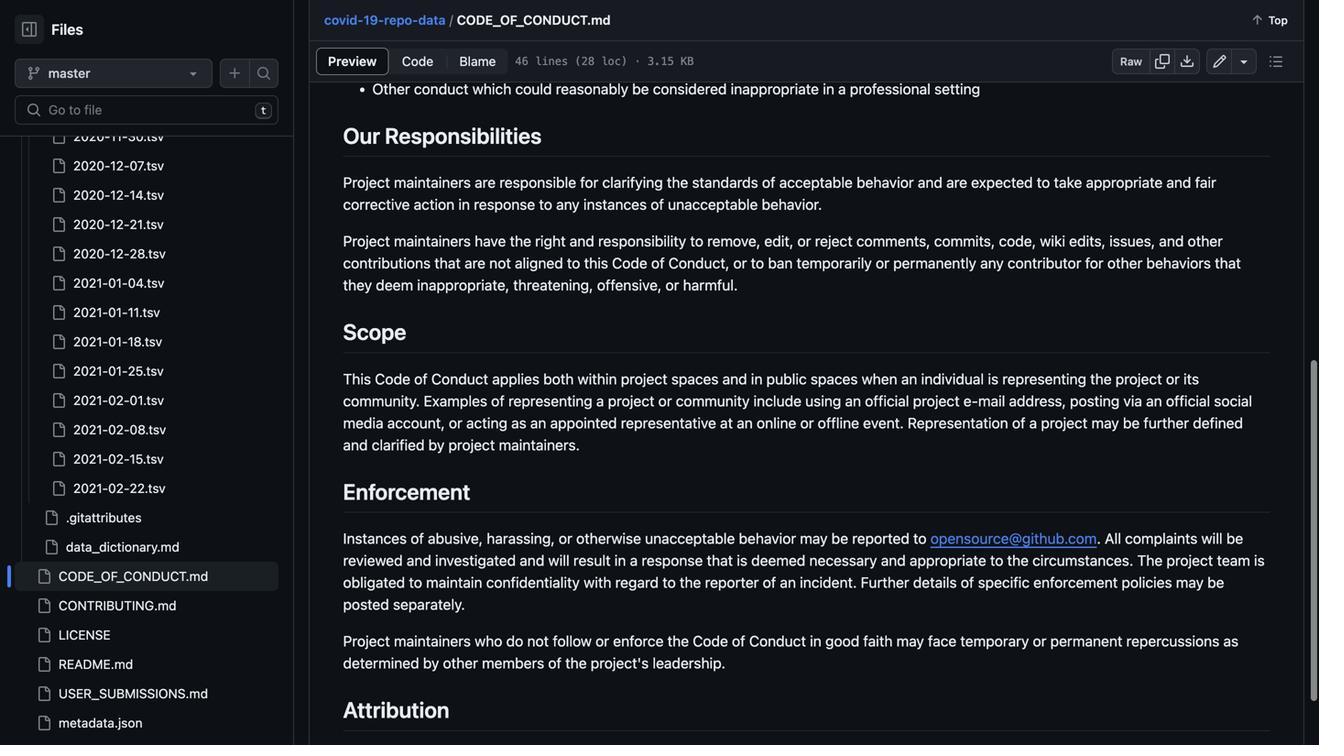 Task type: vqa. For each thing, say whether or not it's contained in the screenshot.
2nd Star this repository icon from the top
no



Task type: locate. For each thing, give the bounding box(es) containing it.
to up 'separately.'
[[409, 574, 423, 591]]

and
[[644, 3, 669, 21], [918, 174, 943, 191], [1167, 174, 1192, 191], [570, 233, 595, 250], [1160, 233, 1185, 250], [723, 370, 748, 388], [343, 436, 368, 454], [407, 552, 432, 569], [520, 552, 545, 569], [882, 552, 906, 569]]

5 2020- from the top
[[73, 246, 110, 261]]

code_of_conduct.md tree item
[[15, 562, 279, 591]]

6 2021- from the top
[[73, 422, 108, 437]]

or down using
[[801, 414, 814, 432]]

and up 'behaviors'
[[1160, 233, 1185, 250]]

good
[[826, 633, 860, 650]]

file image for 2021-02-22.tsv
[[51, 481, 66, 496]]

response up regard
[[642, 552, 703, 569]]

1 vertical spatial code_of_conduct.md
[[59, 569, 208, 584]]

physical
[[695, 55, 749, 72]]

0 vertical spatial maintainers
[[394, 174, 471, 191]]

1 12- from the top
[[110, 158, 130, 173]]

for down edits,
[[1086, 255, 1104, 272]]

insulting/derogatory
[[429, 3, 562, 21]]

in left good
[[810, 633, 822, 650]]

08.tsv
[[130, 422, 166, 437]]

project
[[621, 370, 668, 388], [1116, 370, 1163, 388], [608, 392, 655, 410], [914, 392, 960, 410], [1042, 414, 1088, 432], [449, 436, 495, 454], [1167, 552, 1214, 569]]

face
[[929, 633, 957, 650]]

maintainers for are
[[394, 233, 471, 250]]

with
[[584, 574, 612, 591]]

2021- for 2021-02-22.tsv
[[73, 481, 108, 496]]

address, inside the this code of conduct applies both within project spaces and in public spaces when an individual is representing the project or its community. examples of representing a project or community include using an official project e-mail address, posting via an official social media account, or acting as an appointed representative at an online or offline event. representation of a project may be further defined and clarified by project maintainers.
[[1010, 392, 1067, 410]]

1 horizontal spatial as
[[664, 55, 679, 72]]

12- for 14.tsv
[[110, 187, 130, 203]]

attacks
[[806, 3, 855, 21]]

1 horizontal spatial official
[[1167, 392, 1211, 410]]

harassing,
[[487, 530, 555, 547]]

12- up 2021-01-04.tsv
[[110, 246, 130, 261]]

file image for data_dictionary.md
[[44, 540, 59, 555]]

not inside project maintainers who do not follow or enforce the code of conduct in good faith may face temporary or permanent repercussions as determined by other members of the project's leadership.
[[528, 633, 549, 650]]

maintainers down 'separately.'
[[394, 633, 471, 650]]

0 vertical spatial project
[[343, 174, 390, 191]]

11-
[[110, 129, 128, 144]]

code up leadership.
[[693, 633, 729, 650]]

02- up 2021-02-22.tsv
[[108, 451, 130, 467]]

12- for 28.tsv
[[110, 246, 130, 261]]

team
[[1218, 552, 1251, 569]]

0 vertical spatial any
[[556, 196, 580, 213]]

may inside project maintainers who do not follow or enforce the code of conduct in good faith may face temporary or permanent repercussions as determined by other members of the project's leadership.
[[897, 633, 925, 650]]

the inside the this code of conduct applies both within project spaces and in public spaces when an individual is representing the project or its community. examples of representing a project or community include using an official project e-mail address, posting via an official social media account, or acting as an appointed representative at an online or offline event. representation of a project may be further defined and clarified by project maintainers.
[[1091, 370, 1112, 388]]

2 horizontal spatial as
[[1224, 633, 1239, 650]]

draggable pane splitter slider
[[291, 0, 296, 745]]

0 horizontal spatial address,
[[840, 55, 897, 72]]

code_of_conduct.md inside tree item
[[59, 569, 208, 584]]

2021- down 2021-01-18.tsv
[[73, 363, 108, 379]]

1 horizontal spatial for
[[1086, 255, 1104, 272]]

representative
[[621, 414, 717, 432]]

1 vertical spatial project
[[343, 233, 390, 250]]

2021- up 2021-01-11.tsv
[[73, 275, 108, 291]]

2021- for 2021-02-15.tsv
[[73, 451, 108, 467]]

2021- for 2021-01-04.tsv
[[73, 275, 108, 291]]

any inside 'project maintainers are responsible for clarifying the standards of acceptable behavior and are expected to take appropriate and fair corrective action in response to any instances of unacceptable behavior.'
[[556, 196, 580, 213]]

0 vertical spatial behavior
[[857, 174, 915, 191]]

file image for 2020-12-07.tsv
[[51, 159, 66, 173]]

not inside project maintainers have the right and responsibility to remove, edit, or reject comments, commits, code, wiki edits, issues, and other contributions that are not aligned to this code of conduct, or to ban temporarily or permanently any contributor for other behaviors that they deem inappropriate, threatening, offensive, or harmful.
[[490, 255, 511, 272]]

for inside project maintainers have the right and responsibility to remove, edit, or reject comments, commits, code, wiki edits, issues, and other contributions that are not aligned to this code of conduct, or to ban temporarily or permanently any contributor for other behaviors that they deem inappropriate, threatening, offensive, or harmful.
[[1086, 255, 1104, 272]]

2021- up .gitattributes
[[73, 481, 108, 496]]

0 vertical spatial for
[[580, 174, 599, 191]]

representing down the both
[[509, 392, 593, 410]]

behavior
[[857, 174, 915, 191], [739, 530, 797, 547]]

may down posting
[[1092, 414, 1120, 432]]

the
[[1138, 552, 1163, 569]]

or up inappropriate
[[753, 55, 766, 72]]

within
[[578, 370, 617, 388]]

12- for 07.tsv
[[110, 158, 130, 173]]

not right the do
[[528, 633, 549, 650]]

file image left contributing.md
[[37, 599, 51, 613]]

spaces up community
[[672, 370, 719, 388]]

be inside trolling, insulting/derogatory comments, and personal or political attacks public or private harassment publishing others' private information, such as a physical or electronic address, without explicit permission other conduct which could reasonably be considered inappropriate in a professional setting
[[633, 80, 649, 98]]

by inside project maintainers who do not follow or enforce the code of conduct in good faith may face temporary or permanent repercussions as determined by other members of the project's leadership.
[[423, 655, 439, 672]]

4 2021- from the top
[[73, 363, 108, 379]]

any inside project maintainers have the right and responsibility to remove, edit, or reject comments, commits, code, wiki edits, issues, and other contributions that are not aligned to this code of conduct, or to ban temporarily or permanently any contributor for other behaviors that they deem inappropriate, threatening, offensive, or harmful.
[[981, 255, 1004, 272]]

(28
[[575, 55, 595, 68]]

0 horizontal spatial not
[[490, 255, 511, 272]]

examples
[[424, 392, 488, 410]]

2 vertical spatial maintainers
[[394, 633, 471, 650]]

as up the maintainers.
[[512, 414, 527, 432]]

project down complaints
[[1167, 552, 1214, 569]]

spaces up using
[[811, 370, 858, 388]]

file image for 2021-01-11.tsv
[[51, 305, 66, 320]]

and inside trolling, insulting/derogatory comments, and personal or political attacks public or private harassment publishing others' private information, such as a physical or electronic address, without explicit permission other conduct which could reasonably be considered inappropriate in a professional setting
[[644, 3, 669, 21]]

file image for 2021-02-01.tsv
[[51, 393, 66, 408]]

1 01- from the top
[[108, 275, 128, 291]]

0 vertical spatial representing
[[1003, 370, 1087, 388]]

threatening,
[[514, 277, 594, 294]]

2 2021- from the top
[[73, 305, 108, 320]]

12-
[[110, 158, 130, 173], [110, 187, 130, 203], [110, 217, 130, 232], [110, 246, 130, 261]]

2020- for 2020-11-30.tsv
[[73, 129, 110, 144]]

12- up 2020-12-28.tsv
[[110, 217, 130, 232]]

01- up 2021-01-11.tsv
[[108, 275, 128, 291]]

group
[[15, 0, 279, 562], [15, 0, 279, 503]]

file image
[[51, 129, 66, 144], [51, 188, 66, 203], [51, 247, 66, 261], [51, 276, 66, 291], [51, 393, 66, 408], [37, 569, 51, 584], [37, 657, 51, 672], [37, 687, 51, 701]]

be inside the this code of conduct applies both within project spaces and in public spaces when an individual is representing the project or its community. examples of representing a project or community include using an official project e-mail address, posting via an official social media account, or acting as an appointed representative at an online or offline event. representation of a project may be further defined and clarified by project maintainers.
[[1124, 414, 1141, 432]]

0 horizontal spatial for
[[580, 174, 599, 191]]

1 vertical spatial for
[[1086, 255, 1104, 272]]

individual
[[922, 370, 985, 388]]

as left kb
[[664, 55, 679, 72]]

0 vertical spatial not
[[490, 255, 511, 272]]

conduct
[[432, 370, 489, 388], [750, 633, 807, 650]]

2021- up 2021-02-15.tsv
[[73, 422, 108, 437]]

be down via
[[1124, 414, 1141, 432]]

01- for 11.tsv
[[108, 305, 128, 320]]

to
[[1037, 174, 1051, 191], [539, 196, 553, 213], [691, 233, 704, 250], [567, 255, 581, 272], [751, 255, 765, 272], [914, 530, 927, 547], [991, 552, 1004, 569], [409, 574, 423, 591], [663, 574, 676, 591]]

1 vertical spatial any
[[981, 255, 1004, 272]]

02- down 2021-02-01.tsv on the bottom left of the page
[[108, 422, 130, 437]]

all
[[1106, 530, 1122, 547]]

0 horizontal spatial other
[[443, 655, 478, 672]]

1 vertical spatial other
[[1108, 255, 1143, 272]]

that down instances of abusive, harassing, or otherwise unacceptable behavior may be reported to opensource@github.com
[[707, 552, 733, 569]]

1 vertical spatial private
[[496, 55, 541, 72]]

1 project from the top
[[343, 174, 390, 191]]

0 vertical spatial response
[[474, 196, 536, 213]]

file image left '2020-12-07.tsv'
[[51, 159, 66, 173]]

reviewed
[[343, 552, 403, 569]]

2020- for 2020-12-07.tsv
[[73, 158, 110, 173]]

1 horizontal spatial private
[[496, 55, 541, 72]]

lines
[[535, 55, 569, 68]]

0 vertical spatial by
[[429, 436, 445, 454]]

conduct up examples
[[432, 370, 489, 388]]

1 vertical spatial not
[[528, 633, 549, 650]]

an
[[902, 370, 918, 388], [846, 392, 862, 410], [1147, 392, 1163, 410], [531, 414, 547, 432], [737, 414, 753, 432], [780, 574, 797, 591]]

side panel image
[[22, 22, 37, 37]]

repo-
[[384, 12, 419, 27]]

file image for 2020-12-21.tsv
[[51, 217, 66, 232]]

of up behavior.
[[763, 174, 776, 191]]

file image for .gitattributes
[[44, 511, 59, 525]]

1 horizontal spatial spaces
[[811, 370, 858, 388]]

ban
[[768, 255, 793, 272]]

4 12- from the top
[[110, 246, 130, 261]]

are up inappropriate,
[[465, 255, 486, 272]]

0 horizontal spatial any
[[556, 196, 580, 213]]

git branch image
[[27, 66, 41, 81]]

4 2020- from the top
[[73, 217, 110, 232]]

2 maintainers from the top
[[394, 233, 471, 250]]

1 horizontal spatial that
[[707, 552, 733, 569]]

project inside project maintainers who do not follow or enforce the code of conduct in good faith may face temporary or permanent repercussions as determined by other members of the project's leadership.
[[343, 633, 390, 650]]

7 2021- from the top
[[73, 451, 108, 467]]

1 vertical spatial by
[[423, 655, 439, 672]]

by down account,
[[429, 436, 445, 454]]

0 horizontal spatial representing
[[509, 392, 593, 410]]

expected
[[972, 174, 1034, 191]]

and up further
[[882, 552, 906, 569]]

0 vertical spatial unacceptable
[[668, 196, 758, 213]]

deemed
[[752, 552, 806, 569]]

file image inside the code_of_conduct.md tree item
[[37, 569, 51, 584]]

project up the 'determined'
[[343, 633, 390, 650]]

code up 'community.'
[[375, 370, 411, 388]]

/
[[450, 12, 453, 27]]

address,
[[840, 55, 897, 72], [1010, 392, 1067, 410]]

project for project maintainers have the right and responsibility to remove, edit, or reject comments, commits, code, wiki edits, issues, and other contributions that are not aligned to this code of conduct, or to ban temporarily or permanently any contributor for other behaviors that they deem inappropriate, threatening, offensive, or harmful.
[[343, 233, 390, 250]]

commits,
[[935, 233, 996, 250]]

is inside the this code of conduct applies both within project spaces and in public spaces when an individual is representing the project or its community. examples of representing a project or community include using an official project e-mail address, posting via an official social media account, or acting as an appointed representative at an online or offline event. representation of a project may be further defined and clarified by project maintainers.
[[989, 370, 999, 388]]

for inside 'project maintainers are responsible for clarifying the standards of acceptable behavior and are expected to take appropriate and fair corrective action in response to any instances of unacceptable behavior.'
[[580, 174, 599, 191]]

0 horizontal spatial will
[[549, 552, 570, 569]]

2020-
[[73, 129, 110, 144], [73, 158, 110, 173], [73, 187, 110, 203], [73, 217, 110, 232], [73, 246, 110, 261]]

2 project from the top
[[343, 233, 390, 250]]

file image left 2021-02-15.tsv
[[51, 452, 66, 467]]

offline
[[818, 414, 860, 432]]

1 horizontal spatial any
[[981, 255, 1004, 272]]

search image
[[27, 103, 41, 117]]

2021- for 2021-01-11.tsv
[[73, 305, 108, 320]]

0 vertical spatial appropriate
[[1087, 174, 1163, 191]]

0 horizontal spatial appropriate
[[910, 552, 987, 569]]

that inside . all complaints will be reviewed and investigated and will result in a response that is deemed necessary and appropriate to the circumstances. the project team is obligated to maintain confidentiality with regard to the reporter of an incident. further details of specific enforcement policies may be posted separately.
[[707, 552, 733, 569]]

response up have
[[474, 196, 536, 213]]

conduct left good
[[750, 633, 807, 650]]

project up 'contributions'
[[343, 233, 390, 250]]

3 project from the top
[[343, 633, 390, 650]]

2 01- from the top
[[108, 305, 128, 320]]

behaviors
[[1147, 255, 1212, 272]]

code inside project maintainers who do not follow or enforce the code of conduct in good faith may face temporary or permanent repercussions as determined by other members of the project's leadership.
[[693, 633, 729, 650]]

of inside project maintainers have the right and responsibility to remove, edit, or reject comments, commits, code, wiki edits, issues, and other contributions that are not aligned to this code of conduct, or to ban temporarily or permanently any contributor for other behaviors that they deem inappropriate, threatening, offensive, or harmful.
[[652, 255, 665, 272]]

for up instances
[[580, 174, 599, 191]]

unacceptable
[[668, 196, 758, 213], [645, 530, 736, 547]]

0 horizontal spatial official
[[866, 392, 910, 410]]

applies
[[492, 370, 540, 388]]

appropriate
[[1087, 174, 1163, 191], [910, 552, 987, 569]]

3 2020- from the top
[[73, 187, 110, 203]]

2020-11-30.tsv
[[73, 129, 164, 144]]

defined
[[1194, 414, 1244, 432]]

3 2021- from the top
[[73, 334, 108, 349]]

covid-
[[324, 12, 364, 27]]

8 2021- from the top
[[73, 481, 108, 496]]

1 horizontal spatial code_of_conduct.md
[[457, 12, 611, 27]]

0 horizontal spatial code_of_conduct.md
[[59, 569, 208, 584]]

5 2021- from the top
[[73, 393, 108, 408]]

2 2020- from the top
[[73, 158, 110, 173]]

project inside 'project maintainers are responsible for clarifying the standards of acceptable behavior and are expected to take appropriate and fair corrective action in response to any instances of unacceptable behavior.'
[[343, 174, 390, 191]]

address, right mail
[[1010, 392, 1067, 410]]

are down responsibilities
[[475, 174, 496, 191]]

and left personal
[[644, 3, 669, 21]]

file image for 2020-11-30.tsv
[[51, 129, 66, 144]]

3 maintainers from the top
[[394, 633, 471, 650]]

may
[[1092, 414, 1120, 432], [801, 530, 828, 547], [1177, 574, 1204, 591], [897, 633, 925, 650]]

0 vertical spatial comments,
[[566, 3, 640, 21]]

project inside project maintainers have the right and responsibility to remove, edit, or reject comments, commits, code, wiki edits, issues, and other contributions that are not aligned to this code of conduct, or to ban temporarily or permanently any contributor for other behaviors that they deem inappropriate, threatening, offensive, or harmful.
[[343, 233, 390, 250]]

an down deemed
[[780, 574, 797, 591]]

02- for 22.tsv
[[108, 481, 130, 496]]

data
[[419, 12, 446, 27]]

of
[[763, 174, 776, 191], [651, 196, 664, 213], [652, 255, 665, 272], [414, 370, 428, 388], [492, 392, 505, 410], [1013, 414, 1026, 432], [411, 530, 424, 547], [763, 574, 777, 591], [961, 574, 975, 591], [732, 633, 746, 650], [549, 655, 562, 672]]

1 vertical spatial behavior
[[739, 530, 797, 547]]

comments, inside trolling, insulting/derogatory comments, and personal or political attacks public or private harassment publishing others' private information, such as a physical or electronic address, without explicit permission other conduct which could reasonably be considered inappropriate in a professional setting
[[566, 3, 640, 21]]

fork this repository and edit the file tooltip
[[1207, 49, 1233, 74]]

0 vertical spatial address,
[[840, 55, 897, 72]]

1 horizontal spatial response
[[642, 552, 703, 569]]

other inside project maintainers who do not follow or enforce the code of conduct in good faith may face temporary or permanent repercussions as determined by other members of the project's leadership.
[[443, 655, 478, 672]]

1 vertical spatial maintainers
[[394, 233, 471, 250]]

and up this
[[570, 233, 595, 250]]

0 horizontal spatial private
[[435, 29, 480, 46]]

are
[[475, 174, 496, 191], [947, 174, 968, 191], [465, 255, 486, 272]]

3 02- from the top
[[108, 451, 130, 467]]

which
[[473, 80, 512, 98]]

01- for 25.tsv
[[108, 363, 128, 379]]

blame
[[460, 54, 496, 69]]

trolling,
[[373, 3, 425, 21]]

circumstances.
[[1033, 552, 1134, 569]]

0 horizontal spatial spaces
[[672, 370, 719, 388]]

0 horizontal spatial response
[[474, 196, 536, 213]]

file image for 2021-02-15.tsv
[[51, 452, 66, 467]]

as inside the this code of conduct applies both within project spaces and in public spaces when an individual is representing the project or its community. examples of representing a project or community include using an official project e-mail address, posting via an official social media account, or acting as an appointed representative at an online or offline event. representation of a project may be further defined and clarified by project maintainers.
[[512, 414, 527, 432]]

attribution
[[343, 697, 450, 723]]

1 spaces from the left
[[672, 370, 719, 388]]

of down responsibility
[[652, 255, 665, 272]]

unacceptable inside 'project maintainers are responsible for clarifying the standards of acceptable behavior and are expected to take appropriate and fair corrective action in response to any instances of unacceptable behavior.'
[[668, 196, 758, 213]]

2 vertical spatial project
[[343, 633, 390, 650]]

01- for 04.tsv
[[108, 275, 128, 291]]

reporter
[[705, 574, 759, 591]]

maintainers up action
[[394, 174, 471, 191]]

2021- down 2021-01-25.tsv
[[73, 393, 108, 408]]

maintainers inside project maintainers have the right and responsibility to remove, edit, or reject comments, commits, code, wiki edits, issues, and other contributions that are not aligned to this code of conduct, or to ban temporarily or permanently any contributor for other behaviors that they deem inappropriate, threatening, offensive, or harmful.
[[394, 233, 471, 250]]

a up regard
[[630, 552, 638, 569]]

4 01- from the top
[[108, 363, 128, 379]]

project for project maintainers who do not follow or enforce the code of conduct in good faith may face temporary or permanent repercussions as determined by other members of the project's leadership.
[[343, 633, 390, 650]]

result
[[574, 552, 611, 569]]

2021-02-01.tsv
[[73, 393, 164, 408]]

maintainers for determined
[[394, 633, 471, 650]]

appropriate inside . all complaints will be reviewed and investigated and will result in a response that is deemed necessary and appropriate to the circumstances. the project team is obligated to maintain confidentiality with regard to the reporter of an incident. further details of specific enforcement policies may be posted separately.
[[910, 552, 987, 569]]

the up posting
[[1091, 370, 1112, 388]]

01-
[[108, 275, 128, 291], [108, 305, 128, 320], [108, 334, 128, 349], [108, 363, 128, 379]]

when
[[862, 370, 898, 388]]

inappropriate,
[[417, 277, 510, 294]]

02- for 01.tsv
[[108, 393, 130, 408]]

unacceptable up reporter
[[645, 530, 736, 547]]

2 02- from the top
[[108, 422, 130, 437]]

response
[[474, 196, 536, 213], [642, 552, 703, 569]]

posted
[[343, 596, 389, 613]]

0 vertical spatial code_of_conduct.md
[[457, 12, 611, 27]]

more edit options image
[[1237, 54, 1252, 69]]

license
[[59, 627, 111, 643]]

1 vertical spatial address,
[[1010, 392, 1067, 410]]

personal
[[673, 3, 730, 21]]

0 horizontal spatial comments,
[[566, 3, 640, 21]]

2 official from the left
[[1167, 392, 1211, 410]]

file image left 2021-01-25.tsv
[[51, 364, 66, 379]]

download raw file tooltip
[[1175, 49, 1201, 74]]

4 02- from the top
[[108, 481, 130, 496]]

opensource@github.com
[[931, 530, 1098, 547]]

12- down '2020-12-07.tsv'
[[110, 187, 130, 203]]

1 horizontal spatial appropriate
[[1087, 174, 1163, 191]]

1 horizontal spatial not
[[528, 633, 549, 650]]

file image left 2021-01-11.tsv
[[51, 305, 66, 320]]

1 horizontal spatial representing
[[1003, 370, 1087, 388]]

code down public
[[402, 54, 434, 69]]

0 vertical spatial conduct
[[432, 370, 489, 388]]

instances
[[343, 530, 407, 547]]

appropriate inside 'project maintainers are responsible for clarifying the standards of acceptable behavior and are expected to take appropriate and fair corrective action in response to any instances of unacceptable behavior.'
[[1087, 174, 1163, 191]]

in inside 'project maintainers are responsible for clarifying the standards of acceptable behavior and are expected to take appropriate and fair corrective action in response to any instances of unacceptable behavior.'
[[459, 196, 470, 213]]

inappropriate
[[731, 80, 820, 98]]

file image left metadata.json
[[37, 716, 51, 731]]

.
[[1098, 530, 1102, 547]]

1 2021- from the top
[[73, 275, 108, 291]]

may inside the this code of conduct applies both within project spaces and in public spaces when an individual is representing the project or its community. examples of representing a project or community include using an official project e-mail address, posting via an official social media account, or acting as an appointed representative at an online or offline event. representation of a project may be further defined and clarified by project maintainers.
[[1092, 414, 1120, 432]]

1 horizontal spatial comments,
[[857, 233, 931, 250]]

file image for user_submissions.md
[[37, 687, 51, 701]]

1 horizontal spatial address,
[[1010, 392, 1067, 410]]

in inside project maintainers who do not follow or enforce the code of conduct in good faith may face temporary or permanent repercussions as determined by other members of the project's leadership.
[[810, 633, 822, 650]]

conduct inside the this code of conduct applies both within project spaces and in public spaces when an individual is representing the project or its community. examples of representing a project or community include using an official project e-mail address, posting via an official social media account, or acting as an appointed representative at an online or offline event. representation of a project may be further defined and clarified by project maintainers.
[[432, 370, 489, 388]]

conduct inside project maintainers who do not follow or enforce the code of conduct in good faith may face temporary or permanent repercussions as determined by other members of the project's leadership.
[[750, 633, 807, 650]]

wiki
[[1041, 233, 1066, 250]]

they
[[343, 277, 372, 294]]

include
[[754, 392, 802, 410]]

3 12- from the top
[[110, 217, 130, 232]]

1 horizontal spatial conduct
[[750, 633, 807, 650]]

enforcement
[[1034, 574, 1119, 591]]

1 02- from the top
[[108, 393, 130, 408]]

1 vertical spatial representing
[[509, 392, 593, 410]]

offensive,
[[597, 277, 662, 294]]

1 vertical spatial comments,
[[857, 233, 931, 250]]

1 horizontal spatial will
[[1202, 530, 1223, 547]]

file image for 2021-01-18.tsv
[[51, 335, 66, 349]]

3 01- from the top
[[108, 334, 128, 349]]

could
[[516, 80, 552, 98]]

file image for license
[[37, 628, 51, 643]]

a right representation
[[1030, 414, 1038, 432]]

file image
[[51, 159, 66, 173], [51, 217, 66, 232], [51, 305, 66, 320], [51, 335, 66, 349], [51, 364, 66, 379], [51, 423, 66, 437], [51, 452, 66, 467], [51, 481, 66, 496], [44, 511, 59, 525], [44, 540, 59, 555], [37, 599, 51, 613], [37, 628, 51, 643], [37, 716, 51, 731]]

not down have
[[490, 255, 511, 272]]

01- up 2021-01-18.tsv
[[108, 305, 128, 320]]

2 horizontal spatial other
[[1189, 233, 1224, 250]]

scope
[[343, 319, 407, 345]]

comments,
[[566, 3, 640, 21], [857, 233, 931, 250]]

1 vertical spatial response
[[642, 552, 703, 569]]

2 12- from the top
[[110, 187, 130, 203]]

1 vertical spatial as
[[512, 414, 527, 432]]

is right team
[[1255, 552, 1266, 569]]

the down follow
[[566, 655, 587, 672]]

in inside trolling, insulting/derogatory comments, and personal or political attacks public or private harassment publishing others' private information, such as a physical or electronic address, without explicit permission other conduct which could reasonably be considered inappropriate in a professional setting
[[823, 80, 835, 98]]

1 vertical spatial conduct
[[750, 633, 807, 650]]

maintainers for response
[[394, 174, 471, 191]]

1 maintainers from the top
[[394, 174, 471, 191]]

private down harassment
[[496, 55, 541, 72]]

2 spaces from the left
[[811, 370, 858, 388]]

maintainers inside project maintainers who do not follow or enforce the code of conduct in good faith may face temporary or permanent repercussions as determined by other members of the project's leadership.
[[394, 633, 471, 650]]

in down electronic
[[823, 80, 835, 98]]

0 vertical spatial other
[[1189, 233, 1224, 250]]

code up the offensive,
[[612, 255, 648, 272]]

0 vertical spatial as
[[664, 55, 679, 72]]

comments, up permanently
[[857, 233, 931, 250]]

project for project maintainers are responsible for clarifying the standards of acceptable behavior and are expected to take appropriate and fair corrective action in response to any instances of unacceptable behavior.
[[343, 174, 390, 191]]

12- down 11-
[[110, 158, 130, 173]]

electronic
[[770, 55, 836, 72]]

unacceptable down standards
[[668, 196, 758, 213]]

1 horizontal spatial is
[[989, 370, 999, 388]]

corrective
[[343, 196, 410, 213]]

official
[[866, 392, 910, 410], [1167, 392, 1211, 410]]

2 vertical spatial other
[[443, 655, 478, 672]]

1 2020- from the top
[[73, 129, 110, 144]]

or right temporary at the bottom right
[[1034, 633, 1047, 650]]

will up team
[[1202, 530, 1223, 547]]

as inside trolling, insulting/derogatory comments, and personal or political attacks public or private harassment publishing others' private information, such as a physical or electronic address, without explicit permission other conduct which could reasonably be considered inappropriate in a professional setting
[[664, 55, 679, 72]]

or left its
[[1167, 370, 1180, 388]]

file image left the 2021-02-08.tsv
[[51, 423, 66, 437]]

2020- for 2020-12-28.tsv
[[73, 246, 110, 261]]

is up reporter
[[737, 552, 748, 569]]

0 horizontal spatial conduct
[[432, 370, 489, 388]]

otherwise
[[577, 530, 642, 547]]

1 vertical spatial will
[[549, 552, 570, 569]]

0 horizontal spatial as
[[512, 414, 527, 432]]

2021- for 2021-02-01.tsv
[[73, 393, 108, 408]]

1 vertical spatial appropriate
[[910, 552, 987, 569]]

be
[[633, 80, 649, 98], [1124, 414, 1141, 432], [832, 530, 849, 547], [1227, 530, 1244, 547], [1208, 574, 1225, 591]]

appropriate right take
[[1087, 174, 1163, 191]]

in right action
[[459, 196, 470, 213]]

representing
[[1003, 370, 1087, 388], [509, 392, 593, 410]]

1 horizontal spatial behavior
[[857, 174, 915, 191]]

2 vertical spatial as
[[1224, 633, 1239, 650]]

master button
[[15, 59, 213, 88]]

repercussions
[[1127, 633, 1220, 650]]

01- up 2021-01-25.tsv
[[108, 334, 128, 349]]

maintainers inside 'project maintainers are responsible for clarifying the standards of acceptable behavior and are expected to take appropriate and fair corrective action in response to any instances of unacceptable behavior.'
[[394, 174, 471, 191]]

permanently
[[894, 255, 977, 272]]



Task type: describe. For each thing, give the bounding box(es) containing it.
top button
[[1243, 7, 1297, 33]]

file image for metadata.json
[[37, 716, 51, 731]]

file image for 2021-02-08.tsv
[[51, 423, 66, 437]]

be up team
[[1227, 530, 1244, 547]]

in inside the this code of conduct applies both within project spaces and in public spaces when an individual is representing the project or its community. examples of representing a project or community include using an official project e-mail address, posting via an official social media account, or acting as an appointed representative at an online or offline event. representation of a project may be further defined and clarified by project maintainers.
[[752, 370, 763, 388]]

or right edit,
[[798, 233, 812, 250]]

acceptable
[[780, 174, 853, 191]]

0 vertical spatial private
[[435, 29, 480, 46]]

aligned
[[515, 255, 564, 272]]

project right within
[[621, 370, 668, 388]]

code inside code button
[[402, 54, 434, 69]]

or down examples
[[449, 414, 463, 432]]

information,
[[545, 55, 624, 72]]

a right 3.15
[[683, 55, 691, 72]]

an inside . all complaints will be reviewed and investigated and will result in a response that is deemed necessary and appropriate to the circumstances. the project team is obligated to maintain confidentiality with regard to the reporter of an incident. further details of specific enforcement policies may be posted separately.
[[780, 574, 797, 591]]

harmful.
[[684, 277, 738, 294]]

to left ban
[[751, 255, 765, 272]]

and up community
[[723, 370, 748, 388]]

necessary
[[810, 552, 878, 569]]

a inside . all complaints will be reviewed and investigated and will result in a response that is deemed necessary and appropriate to the circumstances. the project team is obligated to maintain confidentiality with regard to the reporter of an incident. further details of specific enforcement policies may be posted separately.
[[630, 552, 638, 569]]

or up representative
[[659, 392, 672, 410]]

a left professional
[[839, 80, 847, 98]]

an up the maintainers.
[[531, 414, 547, 432]]

or right temporarily
[[876, 255, 890, 272]]

professional
[[850, 80, 931, 98]]

0 horizontal spatial that
[[435, 255, 461, 272]]

account,
[[388, 414, 445, 432]]

.gitattributes
[[66, 510, 142, 525]]

project up via
[[1116, 370, 1163, 388]]

12- for 21.tsv
[[110, 217, 130, 232]]

an up the offline
[[846, 392, 862, 410]]

address, inside trolling, insulting/derogatory comments, and personal or political attacks public or private harassment publishing others' private information, such as a physical or electronic address, without explicit permission other conduct which could reasonably be considered inappropriate in a professional setting
[[840, 55, 897, 72]]

members
[[482, 655, 545, 672]]

clarified
[[372, 436, 425, 454]]

of right details at the right bottom
[[961, 574, 975, 591]]

of down deemed
[[763, 574, 777, 591]]

response inside . all complaints will be reviewed and investigated and will result in a response that is deemed necessary and appropriate to the circumstances. the project team is obligated to maintain confidentiality with regard to the reporter of an incident. further details of specific enforcement policies may be posted separately.
[[642, 552, 703, 569]]

regard
[[616, 574, 659, 591]]

3.15
[[648, 55, 674, 68]]

policies
[[1122, 574, 1173, 591]]

2020- for 2020-12-14.tsv
[[73, 187, 110, 203]]

to right regard
[[663, 574, 676, 591]]

0 vertical spatial will
[[1202, 530, 1223, 547]]

a down within
[[597, 392, 604, 410]]

opensource@github.com link
[[931, 530, 1098, 547]]

1 vertical spatial unacceptable
[[645, 530, 736, 547]]

of up acting
[[492, 392, 505, 410]]

21.tsv
[[130, 217, 164, 232]]

0 horizontal spatial behavior
[[739, 530, 797, 547]]

to right reported
[[914, 530, 927, 547]]

file image for contributing.md
[[37, 599, 51, 613]]

behavior inside 'project maintainers are responsible for clarifying the standards of acceptable behavior and are expected to take appropriate and fair corrective action in response to any instances of unacceptable behavior.'
[[857, 174, 915, 191]]

2021-01-18.tsv
[[73, 334, 162, 349]]

by inside the this code of conduct applies both within project spaces and in public spaces when an individual is representing the project or its community. examples of representing a project or community include using an official project e-mail address, posting via an official social media account, or acting as an appointed representative at an online or offline event. representation of a project may be further defined and clarified by project maintainers.
[[429, 436, 445, 454]]

2020-12-21.tsv
[[73, 217, 164, 232]]

temporarily
[[797, 255, 873, 272]]

or down the remove,
[[734, 255, 747, 272]]

acting
[[467, 414, 508, 432]]

in inside . all complaints will be reviewed and investigated and will result in a response that is deemed necessary and appropriate to the circumstances. the project team is obligated to maintain confidentiality with regard to the reporter of an incident. further details of specific enforcement policies may be posted separately.
[[615, 552, 627, 569]]

download raw content image
[[1181, 54, 1195, 69]]

to left take
[[1037, 174, 1051, 191]]

enforcement
[[343, 479, 471, 505]]

harassment
[[484, 29, 562, 46]]

46
[[516, 55, 529, 68]]

2021-01-11.tsv
[[73, 305, 160, 320]]

preview
[[328, 54, 377, 69]]

code inside project maintainers have the right and responsibility to remove, edit, or reject comments, commits, code, wiki edits, issues, and other contributions that are not aligned to this code of conduct, or to ban temporarily or permanently any contributor for other behaviors that they deem inappropriate, threatening, offensive, or harmful.
[[612, 255, 648, 272]]

and left fair
[[1167, 174, 1192, 191]]

project maintainers have the right and responsibility to remove, edit, or reject comments, commits, code, wiki edits, issues, and other contributions that are not aligned to this code of conduct, or to ban temporarily or permanently any contributor for other behaviors that they deem inappropriate, threatening, offensive, or harmful.
[[343, 233, 1242, 294]]

do
[[507, 633, 524, 650]]

28.tsv
[[130, 246, 166, 261]]

appointed
[[551, 414, 617, 432]]

master
[[48, 66, 90, 81]]

or down conduct,
[[666, 277, 680, 294]]

edit,
[[765, 233, 794, 250]]

1 official from the left
[[866, 392, 910, 410]]

maintainers.
[[499, 436, 580, 454]]

and up maintain
[[407, 552, 432, 569]]

2020-12-07.tsv
[[73, 158, 164, 173]]

15.tsv
[[130, 451, 164, 467]]

30.tsv
[[128, 129, 164, 144]]

project down acting
[[449, 436, 495, 454]]

0 horizontal spatial is
[[737, 552, 748, 569]]

project down posting
[[1042, 414, 1088, 432]]

project inside . all complaints will be reviewed and investigated and will result in a response that is deemed necessary and appropriate to the circumstances. the project team is obligated to maintain confidentiality with regard to the reporter of an incident. further details of specific enforcement policies may be posted separately.
[[1167, 552, 1214, 569]]

2021-02-08.tsv
[[73, 422, 166, 437]]

project down within
[[608, 392, 655, 410]]

the inside 'project maintainers are responsible for clarifying the standards of acceptable behavior and are expected to take appropriate and fair corrective action in response to any instances of unacceptable behavior.'
[[667, 174, 689, 191]]

search this repository image
[[257, 66, 271, 81]]

file image for 2020-12-14.tsv
[[51, 188, 66, 203]]

faith
[[864, 633, 893, 650]]

file view element
[[316, 48, 509, 75]]

an right when on the right of page
[[902, 370, 918, 388]]

2021-01-04.tsv
[[73, 275, 165, 291]]

of right representation
[[1013, 414, 1026, 432]]

file image for 2021-01-04.tsv
[[51, 276, 66, 291]]

maintain
[[426, 574, 483, 591]]

an right via
[[1147, 392, 1163, 410]]

responsibilities
[[385, 123, 542, 148]]

Go to file text field
[[49, 96, 248, 124]]

contributor
[[1008, 255, 1082, 272]]

46 lines (28 loc) · 3.15 kb
[[516, 55, 694, 68]]

copy raw content image
[[1156, 54, 1171, 69]]

02- for 15.tsv
[[108, 451, 130, 467]]

issues,
[[1110, 233, 1156, 250]]

of up examples
[[414, 370, 428, 388]]

and up commits,
[[918, 174, 943, 191]]

to up specific
[[991, 552, 1004, 569]]

file image for 2021-01-25.tsv
[[51, 364, 66, 379]]

14.tsv
[[130, 187, 164, 203]]

and up confidentiality on the bottom of page
[[520, 552, 545, 569]]

as inside project maintainers who do not follow or enforce the code of conduct in good faith may face temporary or permanent repercussions as determined by other members of the project's leadership.
[[1224, 633, 1239, 650]]

of down 'clarifying'
[[651, 196, 664, 213]]

instances of abusive, harassing, or otherwise unacceptable behavior may be reported to opensource@github.com
[[343, 530, 1098, 547]]

code,
[[1000, 233, 1037, 250]]

response inside 'project maintainers are responsible for clarifying the standards of acceptable behavior and are expected to take appropriate and fair corrective action in response to any instances of unacceptable behavior.'
[[474, 196, 536, 213]]

files tree
[[15, 0, 279, 738]]

01- for 18.tsv
[[108, 334, 128, 349]]

to left this
[[567, 255, 581, 272]]

may inside . all complaints will be reviewed and investigated and will result in a response that is deemed necessary and appropriate to the circumstances. the project team is obligated to maintain confidentiality with regard to the reporter of an incident. further details of specific enforcement policies may be posted separately.
[[1177, 574, 1204, 591]]

2021-01-25.tsv
[[73, 363, 164, 379]]

the down opensource@github.com
[[1008, 552, 1029, 569]]

our responsibilities
[[343, 123, 542, 148]]

2021- for 2021-01-18.tsv
[[73, 334, 108, 349]]

project down the individual in the right of the page
[[914, 392, 960, 410]]

files
[[51, 21, 83, 38]]

posting
[[1071, 392, 1120, 410]]

file image for 2020-12-28.tsv
[[51, 247, 66, 261]]

via
[[1124, 392, 1143, 410]]

incident.
[[800, 574, 857, 591]]

edit file image
[[1213, 54, 1228, 69]]

to up conduct,
[[691, 233, 704, 250]]

setting
[[935, 80, 981, 98]]

complaints
[[1126, 530, 1198, 547]]

our
[[343, 123, 380, 148]]

be down team
[[1208, 574, 1225, 591]]

user_submissions.md
[[59, 686, 208, 701]]

18.tsv
[[128, 334, 162, 349]]

file image for code_of_conduct.md
[[37, 569, 51, 584]]

the up leadership.
[[668, 633, 689, 650]]

of left abusive,
[[411, 530, 424, 547]]

media
[[343, 414, 384, 432]]

02- for 08.tsv
[[108, 422, 130, 437]]

or left 'political'
[[734, 3, 747, 21]]

an right at
[[737, 414, 753, 432]]

07.tsv
[[130, 158, 164, 173]]

add file tooltip
[[220, 59, 249, 88]]

of down reporter
[[732, 633, 746, 650]]

t
[[261, 105, 267, 117]]

of down follow
[[549, 655, 562, 672]]

outline image
[[1270, 54, 1284, 69]]

and down media
[[343, 436, 368, 454]]

are left expected
[[947, 174, 968, 191]]

or down data
[[417, 29, 431, 46]]

preview button
[[316, 48, 389, 75]]

public
[[767, 370, 807, 388]]

have
[[475, 233, 506, 250]]

code inside the this code of conduct applies both within project spaces and in public spaces when an individual is representing the project or its community. examples of representing a project or community include using an official project e-mail address, posting via an official social media account, or acting as an appointed representative at an online or offline event. representation of a project may be further defined and clarified by project maintainers.
[[375, 370, 411, 388]]

file image for readme.md
[[37, 657, 51, 672]]

abusive,
[[428, 530, 483, 547]]

2020- for 2020-12-21.tsv
[[73, 217, 110, 232]]

publishing
[[373, 55, 441, 72]]

2021- for 2021-02-08.tsv
[[73, 422, 108, 437]]

kb
[[681, 55, 694, 68]]

this code of conduct applies both within project spaces and in public spaces when an individual is representing the project or its community. examples of representing a project or community include using an official project e-mail address, posting via an official social media account, or acting as an appointed representative at an online or offline event. representation of a project may be further defined and clarified by project maintainers.
[[343, 370, 1253, 454]]

2020-12-28.tsv
[[73, 246, 166, 261]]

confidentiality
[[487, 574, 580, 591]]

2 horizontal spatial that
[[1216, 255, 1242, 272]]

be up necessary
[[832, 530, 849, 547]]

social
[[1215, 392, 1253, 410]]

who
[[475, 633, 503, 650]]

may up necessary
[[801, 530, 828, 547]]

the inside project maintainers have the right and responsibility to remove, edit, or reject comments, commits, code, wiki edits, issues, and other contributions that are not aligned to this code of conduct, or to ban temporarily or permanently any contributor for other behaviors that they deem inappropriate, threatening, offensive, or harmful.
[[510, 233, 532, 250]]

2 horizontal spatial is
[[1255, 552, 1266, 569]]

e-
[[964, 392, 979, 410]]

add file image
[[228, 66, 242, 81]]

1 horizontal spatial other
[[1108, 255, 1143, 272]]

political
[[751, 3, 802, 21]]

obligated
[[343, 574, 405, 591]]

comments, inside project maintainers have the right and responsibility to remove, edit, or reject comments, commits, code, wiki edits, issues, and other contributions that are not aligned to this code of conduct, or to ban temporarily or permanently any contributor for other behaviors that they deem inappropriate, threatening, offensive, or harmful.
[[857, 233, 931, 250]]

project maintainers who do not follow or enforce the code of conduct in good faith may face temporary or permanent repercussions as determined by other members of the project's leadership.
[[343, 633, 1239, 672]]

conduct
[[414, 80, 469, 98]]

or left otherwise
[[559, 530, 573, 547]]

or up project's
[[596, 633, 610, 650]]

community.
[[343, 392, 420, 410]]

the left reporter
[[680, 574, 702, 591]]

edits,
[[1070, 233, 1106, 250]]

2021- for 2021-01-25.tsv
[[73, 363, 108, 379]]

are inside project maintainers have the right and responsibility to remove, edit, or reject comments, commits, code, wiki edits, issues, and other contributions that are not aligned to this code of conduct, or to ban temporarily or permanently any contributor for other behaviors that they deem inappropriate, threatening, offensive, or harmful.
[[465, 255, 486, 272]]

to down responsible
[[539, 196, 553, 213]]



